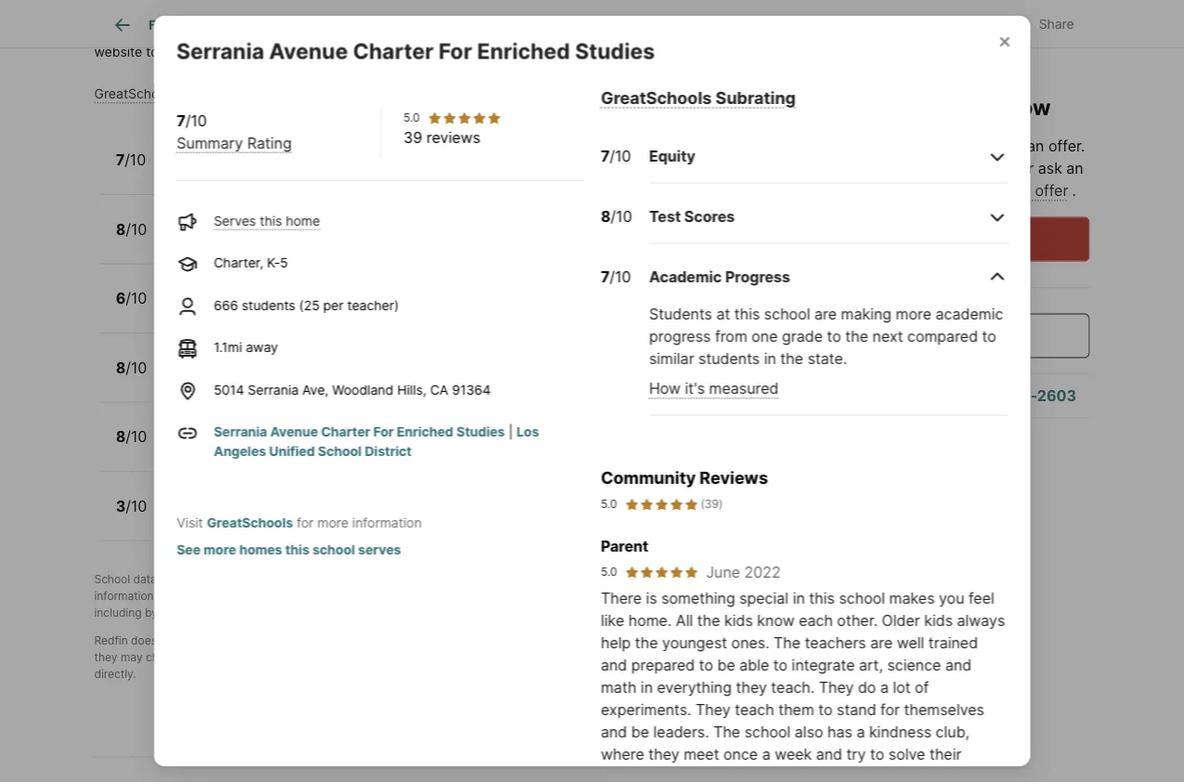Task type: locate. For each thing, give the bounding box(es) containing it.
1 vertical spatial rating 5.0 out of 5 element
[[624, 496, 699, 513]]

themselves
[[904, 700, 984, 719]]

directly.
[[94, 668, 136, 681]]

trained
[[929, 634, 978, 652]]

you
[[939, 589, 964, 607]]

2 horizontal spatial in
[[793, 589, 805, 607]]

12 up 91364
[[483, 351, 500, 369]]

666
[[213, 297, 238, 313]]

studies
[[575, 38, 655, 64], [445, 143, 501, 161], [426, 212, 481, 230], [456, 424, 505, 440]]

5 up woodland hills charter academy public, 6-8 • serves this home • 0.7mi on the left of page
[[280, 255, 288, 271]]

0 vertical spatial 1.1mi
[[378, 164, 406, 179]]

enriched for serrania avenue charter for enriched studies charter, k-5 • serves this home • 1.1mi
[[377, 143, 442, 161]]

0 vertical spatial avenue
[[269, 38, 348, 64]]

district
[[683, 25, 726, 41], [696, 651, 733, 664]]

summary up the 7 /10 summary rating
[[181, 86, 239, 102]]

1 vertical spatial an
[[1067, 159, 1084, 177]]

greatschools summary rating link
[[94, 86, 281, 102]]

school inside the "please check the school district website to see all schools serving this home."
[[639, 25, 679, 41]]

5 down the summary rating 'link'
[[234, 164, 242, 179]]

. inside an agent about submitting a backup offer .
[[1073, 182, 1077, 200]]

test scores
[[649, 208, 735, 226]]

0 horizontal spatial 5
[[234, 164, 242, 179]]

makes
[[889, 589, 935, 607]]

how it's measured link
[[649, 379, 779, 398]]

enriched inside 'serrania avenue charter for enriched studies charter, k-5 • serves this home • 1.1mi'
[[377, 143, 442, 161]]

1.1mi
[[378, 164, 406, 179], [213, 339, 242, 355]]

tour down the seller has already accepted an offer
[[930, 159, 958, 177]]

0 vertical spatial anyway
[[962, 159, 1016, 177]]

for inside 'serrania avenue charter for enriched studies charter, k-5 • serves this home • 1.1mi'
[[350, 143, 374, 161]]

1 vertical spatial in
[[793, 589, 805, 607]]

1 vertical spatial enrollment
[[484, 651, 539, 664]]

charter inside taft charter high charter, 9-12 • serves this home • 1.6mi
[[200, 420, 257, 438]]

1 horizontal spatial 1.1mi
[[378, 164, 406, 179]]

rating down serving
[[242, 86, 281, 102]]

organization.
[[375, 573, 443, 586]]

1 vertical spatial for
[[881, 700, 900, 719]]

1 vertical spatial tour
[[932, 230, 962, 248]]

for inside "sherman oaks center for enriched studies public, 4-12 • choice school • 3.6mi"
[[331, 212, 354, 230]]

students down "from"
[[698, 350, 760, 368]]

may
[[914, 67, 958, 93], [121, 651, 143, 664]]

3 public, from the top
[[168, 371, 209, 387]]

8 up 6 at the top left of the page
[[116, 220, 126, 239]]

5 tab from the left
[[647, 3, 728, 47]]

per
[[323, 297, 343, 313]]

may inside this home may not be allowing tours right now
[[914, 67, 958, 93]]

woodland hills charter academy public, 6-8 • serves this home • 0.7mi
[[168, 282, 408, 318]]

0 horizontal spatial woodland
[[94, 25, 159, 41]]

first step, and conduct their own investigation to determine their desired schools or school districts, including by contacting and visiting the schools themselves.
[[94, 590, 769, 620]]

5.0
[[403, 111, 420, 124], [601, 497, 617, 511], [601, 565, 617, 579]]

a right ask at the right top of page
[[923, 327, 931, 345]]

also
[[795, 723, 823, 741]]

greatschools up the something
[[679, 573, 750, 586]]

home inside taft charter high charter, 9-12 • serves this home • 1.6mi
[[336, 440, 370, 456]]

this down serrania avenue charter for enriched studies link
[[310, 440, 332, 456]]

0 horizontal spatial information
[[94, 590, 154, 603]]

2 vertical spatial in
[[641, 678, 653, 696]]

serrania
[[176, 38, 264, 64], [168, 143, 229, 161], [248, 382, 298, 398], [213, 424, 267, 440]]

tab
[[197, 3, 289, 47], [289, 3, 421, 47], [421, 3, 562, 47], [562, 3, 647, 47], [647, 3, 728, 47]]

schools down the renters
[[629, 590, 669, 603]]

0 horizontal spatial more
[[203, 542, 236, 558]]

0 horizontal spatial enrollment
[[202, 25, 271, 41]]

rating 5.0 out of 5 element
[[427, 110, 501, 125], [624, 496, 699, 513], [624, 565, 699, 580]]

not up right
[[963, 67, 997, 93]]

home. up used
[[628, 611, 672, 629]]

summary
[[181, 86, 239, 102], [176, 134, 243, 152]]

1 horizontal spatial woodland
[[168, 282, 241, 300]]

rating inside the 7 /10 summary rating
[[247, 134, 291, 152]]

lake
[[168, 351, 202, 369]]

1 vertical spatial 5
[[280, 255, 288, 271]]

9- down the 5014
[[221, 440, 235, 456]]

their up themselves.
[[366, 590, 390, 603]]

2 vertical spatial more
[[203, 542, 236, 558]]

feed tab list
[[94, 0, 743, 47]]

school
[[639, 25, 679, 41], [302, 233, 342, 249], [764, 305, 810, 323], [301, 371, 341, 387], [302, 510, 342, 525], [312, 542, 355, 558], [839, 589, 885, 607], [686, 590, 721, 603], [446, 651, 481, 664], [658, 651, 693, 664], [744, 723, 791, 741]]

1 horizontal spatial for
[[881, 700, 900, 719]]

by up does
[[145, 606, 158, 620]]

0 horizontal spatial .
[[1073, 182, 1077, 200]]

this inside the "please check the school district website to see all schools serving this home."
[[305, 45, 327, 60]]

0 vertical spatial 5.7mi
[[356, 371, 388, 387]]

charter, inside taft charter high charter, 9-12 • serves this home • 1.6mi
[[168, 440, 218, 456]]

anyway inside "button"
[[965, 230, 1021, 248]]

•
[[246, 164, 253, 179], [367, 164, 374, 179], [244, 233, 252, 249], [346, 233, 353, 249], [238, 302, 246, 318], [359, 302, 367, 318], [243, 371, 250, 387], [345, 371, 352, 387], [253, 440, 260, 456], [374, 440, 381, 456], [244, 510, 251, 525], [346, 510, 353, 525]]

by inside first step, and conduct their own investigation to determine their desired schools or school districts, including by contacting and visiting the schools themselves.
[[145, 606, 158, 620]]

verify
[[413, 651, 443, 664]]

schools inside the "please check the school district website to see all schools serving this home."
[[205, 45, 252, 60]]

0 horizontal spatial home.
[[331, 45, 369, 60]]

0 vertical spatial woodland
[[94, 25, 159, 41]]

summary down the greatschools summary rating
[[176, 134, 243, 152]]

woodland up website
[[94, 25, 159, 41]]

the down step,
[[283, 606, 301, 620]]

1 vertical spatial they
[[696, 700, 731, 719]]

offer inside an agent about submitting a backup offer .
[[1036, 182, 1069, 200]]

/10 for public, k-12 • choice school • 5.7mi
[[126, 359, 147, 377]]

feed
[[149, 17, 180, 33]]

1 horizontal spatial may
[[914, 67, 958, 93]]

0 vertical spatial they
[[819, 678, 854, 696]]

8 left taft
[[116, 428, 126, 446]]

not inside the school service boundaries are intended to be used as a reference only; they may change and are not
[[231, 651, 248, 664]]

1 horizontal spatial more
[[317, 515, 348, 531]]

school inside the school service boundaries are intended to be used as a reference only; they may change and are not
[[386, 634, 421, 648]]

studies right the please
[[575, 38, 655, 64]]

not inside this home may not be allowing tours right now
[[963, 67, 997, 93]]

home down serrania avenue charter for enriched studies link
[[336, 440, 370, 456]]

school data is provided by greatschools
[[94, 573, 308, 586]]

(818) 646-2603 link
[[959, 386, 1077, 405]]

4 public, from the top
[[168, 510, 209, 525]]

1.6mi
[[385, 440, 416, 456]]

sherman
[[168, 212, 233, 230]]

them down week
[[784, 767, 820, 782]]

their down "club,"
[[930, 745, 962, 763]]

5.0 up 39
[[403, 111, 420, 124]]

equity button
[[649, 130, 1009, 183]]

redfin
[[446, 573, 480, 586], [94, 634, 128, 648]]

2 horizontal spatial schools
[[629, 590, 669, 603]]

1.1mi down 39
[[378, 164, 406, 179]]

choice inside "sherman oaks center for enriched studies public, 4-12 • choice school • 3.6mi"
[[255, 233, 298, 249]]

charter for serrania avenue charter for enriched studies
[[353, 38, 433, 64]]

0 vertical spatial has
[[873, 137, 898, 155]]

choice down serves this home
[[255, 233, 298, 249]]

public, up "see"
[[168, 510, 209, 525]]

0 horizontal spatial redfin
[[94, 634, 128, 648]]

everything
[[657, 678, 732, 696]]

are down endorse
[[211, 651, 228, 664]]

0 vertical spatial .
[[1082, 137, 1086, 155]]

see
[[176, 542, 200, 558]]

0 vertical spatial in
[[764, 350, 776, 368]]

k- down the summary rating 'link'
[[221, 164, 234, 179]]

ask
[[1039, 159, 1063, 177]]

how
[[649, 379, 681, 398]]

rating 5.0 out of 5 element down community
[[624, 496, 699, 513]]

a inside ask a question button
[[923, 327, 931, 345]]

0 vertical spatial offer
[[1049, 137, 1082, 155]]

2 horizontal spatial school
[[386, 634, 421, 648]]

2 vertical spatial 5.0
[[601, 565, 617, 579]]

kids up only; at right bottom
[[724, 611, 753, 629]]

teach down teach.
[[735, 700, 774, 719]]

2 horizontal spatial their
[[930, 745, 962, 763]]

seller
[[831, 137, 868, 155]]

backup
[[980, 182, 1031, 200]]

serrania inside 'serrania avenue charter for enriched studies charter, k-5 • serves this home • 1.1mi'
[[168, 143, 229, 161]]

to inside first step, and conduct their own investigation to determine their desired schools or school districts, including by contacting and visiting the schools themselves.
[[489, 590, 499, 603]]

2 vertical spatial charter,
[[168, 440, 218, 456]]

woodland inside woodland hills charter academy public, 6-8 • serves this home • 0.7mi
[[168, 282, 241, 300]]

public, down 'lake'
[[168, 371, 209, 387]]

1 vertical spatial as
[[657, 634, 669, 648]]

/10 for public, 6-8 • serves this home • 0.7mi
[[126, 290, 147, 308]]

0 vertical spatial redfin
[[446, 573, 480, 586]]

8 /10 left 'lake'
[[116, 359, 147, 377]]

0 horizontal spatial kids
[[724, 611, 753, 629]]

1 horizontal spatial information
[[352, 515, 422, 531]]

experiments.
[[601, 700, 691, 719]]

1 public, from the top
[[168, 233, 209, 249]]

school inside "sherman oaks center for enriched studies public, 4-12 • choice school • 3.6mi"
[[302, 233, 342, 249]]

or inside . you can request a tour anyway or ask
[[1020, 159, 1034, 177]]

buyers
[[554, 573, 590, 586]]

home inside this home may not be allowing tours right now
[[850, 67, 909, 93]]

for inside there is something special in this school makes you feel like home. all the kids know each other. older kids always help the youngest ones. the teachers are well trained and prepared to be able to integrate art, science and math in everything they teach. they do a lot of experiments. they teach them to stand for themselves and be leaders. the school also has a kindness club, where they meet once a week and try to solve their problems, and they teach them to become
[[881, 700, 900, 719]]

rating 5.0 out of 5 element for june 2022
[[624, 565, 699, 580]]

to left see in the left of the page
[[146, 45, 158, 60]]

studies inside "sherman oaks center for enriched studies public, 4-12 • choice school • 3.6mi"
[[426, 212, 481, 230]]

home inside 'serrania avenue charter for enriched studies charter, k-5 • serves this home • 1.1mi'
[[329, 164, 363, 179]]

solely
[[396, 25, 434, 41]]

0 vertical spatial schools
[[205, 45, 252, 60]]

or right endorse
[[227, 634, 238, 648]]

school up the all
[[686, 590, 721, 603]]

1 vertical spatial teach
[[740, 767, 780, 782]]

1 vertical spatial by
[[145, 606, 158, 620]]

8 for lake balboa college preparatory magnet k-12
[[116, 359, 126, 377]]

5
[[234, 164, 242, 179], [280, 255, 288, 271]]

|
[[508, 424, 513, 440]]

rating 5.0 out of 5 element for 39 reviews
[[427, 110, 501, 125]]

home. inside the "please check the school district website to see all schools serving this home."
[[331, 45, 369, 60]]

0 vertical spatial district
[[683, 25, 726, 41]]

this down woodland hills's enrollment policy is not based solely on geography.
[[305, 45, 327, 60]]

1 horizontal spatial or
[[672, 590, 683, 603]]

them down teach.
[[778, 700, 814, 719]]

woodland inside serrania avenue charter for enriched studies dialog
[[332, 382, 393, 398]]

1 vertical spatial choice
[[254, 371, 297, 387]]

0 vertical spatial is
[[316, 25, 327, 41]]

5.0 up parent
[[601, 497, 617, 511]]

question
[[935, 327, 998, 345]]

2 horizontal spatial more
[[896, 305, 932, 323]]

measured
[[709, 379, 779, 398]]

5.0 for 39 reviews
[[403, 111, 420, 124]]

avenue for serrania avenue charter for enriched studies |
[[270, 424, 318, 440]]

are
[[814, 305, 837, 323], [870, 634, 893, 652], [528, 634, 545, 648], [211, 651, 228, 664]]

1 horizontal spatial is
[[316, 25, 327, 41]]

2 vertical spatial is
[[646, 589, 657, 607]]

1 vertical spatial 1.1mi
[[213, 339, 242, 355]]

is right data
[[160, 573, 168, 586]]

1 horizontal spatial school
[[318, 444, 361, 459]]

guaranteed
[[251, 651, 311, 664]]

are up "grade"
[[814, 305, 837, 323]]

1 horizontal spatial their
[[559, 590, 583, 603]]

5.0 up desired
[[601, 565, 617, 579]]

• up nonprofit
[[346, 510, 353, 525]]

they down meet
[[705, 767, 736, 782]]

be inside this home may not be allowing tours right now
[[1002, 67, 1029, 93]]

teach
[[735, 700, 774, 719], [740, 767, 780, 782]]

1 horizontal spatial they
[[819, 678, 854, 696]]

1 vertical spatial has
[[828, 723, 852, 741]]

for for serrania avenue charter for enriched studies charter, k-5 • serves this home • 1.1mi
[[350, 143, 374, 161]]

for for serrania avenue charter for enriched studies |
[[373, 424, 393, 440]]

by right provided
[[221, 573, 234, 586]]

serves inside 'serrania avenue charter for enriched studies charter, k-5 • serves this home • 1.1mi'
[[257, 164, 299, 179]]

this up the "each"
[[809, 589, 835, 607]]

be down "information."
[[328, 651, 342, 664]]

0 horizontal spatial in
[[641, 678, 653, 696]]

1 vertical spatial anyway
[[965, 230, 1021, 248]]

kids down you
[[924, 611, 953, 629]]

provided
[[172, 573, 218, 586]]

0 vertical spatial an
[[1028, 137, 1045, 155]]

know
[[757, 611, 795, 629]]

0 horizontal spatial by
[[145, 606, 158, 620]]

2 kids from the left
[[924, 611, 953, 629]]

this up charter, k-5 at the left of the page
[[259, 213, 282, 228]]

0 vertical spatial rating 5.0 out of 5 element
[[427, 110, 501, 125]]

well
[[897, 634, 924, 652]]

0 vertical spatial for
[[296, 515, 313, 531]]

home
[[850, 67, 909, 93], [329, 164, 363, 179], [285, 213, 320, 228], [321, 302, 356, 318], [336, 440, 370, 456]]

this left per on the left
[[295, 302, 318, 318]]

serves inside taft charter high charter, 9-12 • serves this home • 1.6mi
[[264, 440, 306, 456]]

charter inside woodland hills charter academy public, 6-8 • serves this home • 0.7mi
[[280, 282, 336, 300]]

/10 for charter, k-5 • serves this home • 1.1mi
[[125, 151, 146, 169]]

rating 5.0 out of 5 element up the reviews
[[427, 110, 501, 125]]

right
[[952, 94, 1002, 120]]

0 vertical spatial more
[[896, 305, 932, 323]]

more up see more homes this school serves
[[317, 515, 348, 531]]

for right solely
[[438, 38, 472, 64]]

ask a question
[[892, 327, 998, 345]]

1 vertical spatial summary
[[176, 134, 243, 152]]

information up including
[[94, 590, 154, 603]]

service
[[425, 634, 463, 648]]

1 vertical spatial charter,
[[213, 255, 263, 271]]

3 tab from the left
[[421, 3, 562, 47]]

2 horizontal spatial woodland
[[332, 382, 393, 398]]

5.7mi inside lake balboa college preparatory magnet k-12 public, k-12 • choice school • 5.7mi
[[356, 371, 388, 387]]

1 vertical spatial is
[[160, 573, 168, 586]]

studies for serrania avenue charter for enriched studies charter, k-5 • serves this home • 1.1mi
[[445, 143, 501, 161]]

serves up serves this home link
[[257, 164, 299, 179]]

1 vertical spatial or
[[672, 590, 683, 603]]

7 /10
[[601, 147, 631, 165], [116, 151, 146, 169], [601, 268, 631, 286]]

each
[[799, 611, 833, 629]]

(25
[[299, 297, 319, 313]]

12 inside "sherman oaks center for enriched studies public, 4-12 • choice school • 3.6mi"
[[227, 233, 241, 249]]

offer up ask
[[1049, 137, 1082, 155]]

homes
[[239, 542, 282, 558]]

1 horizontal spatial in
[[764, 350, 776, 368]]

/10 for public, 9-12 • choice school • 5.7mi
[[126, 497, 147, 515]]

8 /10 inside serrania avenue charter for enriched studies dialog
[[601, 208, 632, 226]]

12 left unified
[[235, 440, 249, 456]]

8 left 'lake'
[[116, 359, 126, 377]]

backup offer link
[[980, 182, 1069, 200]]

to down academic
[[982, 327, 996, 346]]

. inside . you can request a tour anyway or ask
[[1082, 137, 1086, 155]]

0 vertical spatial school
[[318, 444, 361, 459]]

2 tab from the left
[[289, 3, 421, 47]]

anyway inside . you can request a tour anyway or ask
[[962, 159, 1016, 177]]

they down able
[[736, 678, 767, 696]]

are inside "students at this school are making more academic progress from one grade to the next compared to similar students in the state."
[[814, 305, 837, 323]]

charter for serrania avenue charter for enriched studies |
[[321, 424, 370, 440]]

a left backup
[[967, 182, 975, 200]]

their down buyers
[[559, 590, 583, 603]]

this inside "students at this school are making more academic progress from one grade to the next compared to similar students in the state."
[[734, 305, 760, 323]]

0 vertical spatial them
[[778, 700, 814, 719]]

an up ask
[[1028, 137, 1045, 155]]

studies for serrania avenue charter for enriched studies |
[[456, 424, 505, 440]]

0 horizontal spatial as
[[219, 590, 231, 603]]

2 horizontal spatial or
[[1020, 159, 1034, 177]]

2 vertical spatial rating 5.0 out of 5 element
[[624, 565, 699, 580]]

0 vertical spatial rating
[[242, 86, 281, 102]]

3
[[116, 497, 126, 515]]

1 horizontal spatial .
[[1082, 137, 1086, 155]]

serrania for serrania avenue charter for enriched studies charter, k-5 • serves this home • 1.1mi
[[168, 143, 229, 161]]

as inside the school service boundaries are intended to be used as a reference only; they may change and are not
[[657, 634, 669, 648]]

serrania up greatschools summary rating link
[[176, 38, 264, 64]]

this right "at"
[[734, 305, 760, 323]]

for left 39
[[350, 143, 374, 161]]

avenue up serves this home link
[[232, 143, 287, 161]]

avenue inside 'serrania avenue charter for enriched studies charter, k-5 • serves this home • 1.1mi'
[[232, 143, 287, 161]]

8 /10 for sherman oaks center for enriched studies
[[116, 220, 147, 239]]

1 vertical spatial .
[[1073, 182, 1077, 200]]

0 horizontal spatial students
[[241, 297, 295, 313]]

june
[[706, 563, 740, 581]]

lot
[[893, 678, 911, 696]]

1 horizontal spatial enrollment
[[484, 651, 539, 664]]

has up "try"
[[828, 723, 852, 741]]

test
[[649, 208, 681, 226]]

in up experiments.
[[641, 678, 653, 696]]

1 vertical spatial woodland
[[168, 282, 241, 300]]

0 horizontal spatial school
[[94, 573, 130, 586]]

0 vertical spatial 5.0
[[403, 111, 420, 124]]

to right "try"
[[870, 745, 884, 763]]

39
[[403, 128, 422, 146]]

taft charter high charter, 9-12 • serves this home • 1.6mi
[[168, 420, 416, 456]]

to left become
[[824, 767, 838, 782]]

studies left the '|'
[[456, 424, 505, 440]]

is inside there is something special in this school makes you feel like home. all the kids know each other. older kids always help the youngest ones. the teachers are well trained and prepared to be able to integrate art, science and math in everything they teach. they do a lot of experiments. they teach them to stand for themselves and be leaders. the school also has a kindness club, where they meet once a week and try to solve their problems, and they teach them to become
[[646, 589, 657, 607]]

school down center
[[302, 233, 342, 249]]

choice down college
[[254, 371, 297, 387]]

enriched inside "sherman oaks center for enriched studies public, 4-12 • choice school • 3.6mi"
[[358, 212, 422, 230]]

12 inside taft charter high charter, 9-12 • serves this home • 1.6mi
[[235, 440, 249, 456]]

be up contact on the bottom of the page
[[611, 634, 625, 648]]

2 public, from the top
[[168, 302, 209, 318]]

district inside guaranteed to be accurate. to verify school enrollment eligibility, contact the school district directly.
[[696, 651, 733, 664]]

enrollment down boundaries
[[484, 651, 539, 664]]

rating up serves this home link
[[247, 134, 291, 152]]

school left data
[[94, 573, 130, 586]]

12 down balboa
[[226, 371, 239, 387]]

8 up 1.1mi away
[[227, 302, 235, 318]]

and down endorse
[[188, 651, 208, 664]]

the
[[800, 137, 827, 155], [774, 634, 801, 652], [713, 723, 740, 741]]

1 horizontal spatial has
[[873, 137, 898, 155]]

7 /10 for students at this school are making more academic progress from one grade to the next compared to similar students in the state.
[[601, 268, 631, 286]]

they inside the school service boundaries are intended to be used as a reference only; they may change and are not
[[94, 651, 118, 664]]

special
[[739, 589, 789, 607]]

1 horizontal spatial by
[[221, 573, 234, 586]]

where
[[601, 745, 644, 763]]

7 /10 left academic
[[601, 268, 631, 286]]

greatschools inside the , a nonprofit organization. redfin recommends buyers and renters use greatschools information and ratings as a
[[679, 573, 750, 586]]

avenue inside 'serrania avenue charter for enriched studies' element
[[269, 38, 348, 64]]

the down know
[[774, 634, 801, 652]]

does
[[131, 634, 157, 648]]

request tour anyway button
[[800, 217, 1090, 262]]

home inside serrania avenue charter for enriched studies dialog
[[285, 213, 320, 228]]

as
[[219, 590, 231, 603], [657, 634, 669, 648]]

studies right 39
[[445, 143, 501, 161]]

studies for serrania avenue charter for enriched studies
[[575, 38, 655, 64]]

and up contacting
[[157, 590, 177, 603]]

in down one
[[764, 350, 776, 368]]

determine
[[503, 590, 556, 603]]

0 horizontal spatial they
[[696, 700, 731, 719]]

1 vertical spatial rating
[[247, 134, 291, 152]]

the right check
[[615, 25, 635, 41]]

0 vertical spatial 5
[[234, 164, 242, 179]]

allowing
[[800, 94, 887, 120]]

1 tab from the left
[[197, 3, 289, 47]]

first
[[244, 590, 265, 603]]

studies inside 'serrania avenue charter for enriched studies charter, k-5 • serves this home • 1.1mi'
[[445, 143, 501, 161]]

1 vertical spatial the
[[774, 634, 801, 652]]

club,
[[936, 723, 970, 741]]

1 kids from the left
[[724, 611, 753, 629]]

tour right request
[[932, 230, 962, 248]]

charter inside 'serrania avenue charter for enriched studies charter, k-5 • serves this home • 1.1mi'
[[291, 143, 347, 161]]

nonprofit
[[324, 573, 371, 586]]

offer for an
[[1049, 137, 1082, 155]]

be down experiments.
[[631, 723, 649, 741]]

woodland down preparatory
[[332, 382, 393, 398]]

public, inside woodland hills charter academy public, 6-8 • serves this home • 0.7mi
[[168, 302, 209, 318]]

for up district
[[373, 424, 393, 440]]

7 /10 for charter, k-5 • serves this home • 1.1mi
[[116, 151, 146, 169]]

state.
[[808, 350, 847, 368]]

0 vertical spatial may
[[914, 67, 958, 93]]

0 horizontal spatial has
[[828, 723, 852, 741]]

1 horizontal spatial 5
[[280, 255, 288, 271]]

them
[[778, 700, 814, 719], [784, 767, 820, 782]]

they down integrate
[[819, 678, 854, 696]]

submitting
[[889, 182, 963, 200]]

. you can request a tour anyway or ask
[[800, 137, 1086, 177]]

91364
[[452, 382, 491, 398]]



Task type: vqa. For each thing, say whether or not it's contained in the screenshot.
bottommost may
yes



Task type: describe. For each thing, give the bounding box(es) containing it.
6
[[116, 290, 126, 308]]

• up homes
[[244, 510, 251, 525]]

1 vertical spatial 5.0
[[601, 497, 617, 511]]

a inside . you can request a tour anyway or ask
[[917, 159, 926, 177]]

/10 for public, 4-12 • choice school • 3.6mi
[[126, 220, 147, 239]]

public, 9-12 • choice school • 5.7mi
[[168, 510, 389, 525]]

5 inside 'serrania avenue charter for enriched studies charter, k-5 • serves this home • 1.1mi'
[[234, 164, 242, 179]]

scores
[[684, 208, 735, 226]]

and up desired
[[593, 573, 613, 586]]

a right ,
[[314, 573, 321, 586]]

this down visit greatschools for more information
[[285, 542, 309, 558]]

they down leaders.
[[648, 745, 679, 763]]

away
[[245, 339, 278, 355]]

charter, k-5
[[213, 255, 288, 271]]

can
[[830, 159, 855, 177]]

older
[[882, 611, 920, 629]]

all
[[188, 45, 201, 60]]

6-
[[212, 302, 227, 318]]

the inside the "please check the school district website to see all schools serving this home."
[[615, 25, 635, 41]]

endorse
[[181, 634, 224, 648]]

boundaries
[[466, 634, 525, 648]]

for for sherman oaks center for enriched studies public, 4-12 • choice school • 3.6mi
[[331, 212, 354, 230]]

use
[[657, 573, 676, 586]]

school for school data is provided by greatschools
[[94, 573, 130, 586]]

an inside an agent about submitting a backup offer .
[[1067, 159, 1084, 177]]

woodland for hills
[[168, 282, 241, 300]]

compared
[[907, 327, 978, 346]]

serves inside serrania avenue charter for enriched studies dialog
[[213, 213, 256, 228]]

this inside 'serrania avenue charter for enriched studies charter, k-5 • serves this home • 1.1mi'
[[303, 164, 325, 179]]

check
[[575, 25, 611, 41]]

school inside "students at this school are making more academic progress from one grade to the next compared to similar students in the state."
[[764, 305, 810, 323]]

0 horizontal spatial is
[[160, 573, 168, 586]]

and down help
[[601, 656, 627, 674]]

to inside guaranteed to be accurate. to verify school enrollment eligibility, contact the school district directly.
[[315, 651, 325, 664]]

5 inside serrania avenue charter for enriched studies dialog
[[280, 255, 288, 271]]

k- down balboa
[[212, 371, 226, 387]]

public, inside "sherman oaks center for enriched studies public, 4-12 • choice school • 3.6mi"
[[168, 233, 209, 249]]

in inside "students at this school are making more academic progress from one grade to the next compared to similar students in the state."
[[764, 350, 776, 368]]

used
[[628, 634, 654, 648]]

now
[[1007, 94, 1051, 120]]

serrania avenue charter for enriched studies charter, k-5 • serves this home • 1.1mi
[[168, 143, 501, 179]]

to inside the school service boundaries are intended to be used as a reference only; they may change and are not
[[597, 634, 608, 648]]

• down balboa
[[243, 371, 250, 387]]

see more homes this school serves link
[[176, 542, 401, 558]]

information.
[[320, 634, 382, 648]]

0 vertical spatial by
[[221, 573, 234, 586]]

be inside the school service boundaries are intended to be used as a reference only; they may change and are not
[[611, 634, 625, 648]]

school up nonprofit
[[312, 542, 355, 558]]

feel
[[969, 589, 995, 607]]

tour inside . you can request a tour anyway or ask
[[930, 159, 958, 177]]

an agent about submitting a backup offer .
[[800, 159, 1084, 200]]

not left 'based'
[[330, 25, 351, 41]]

0 horizontal spatial or
[[227, 634, 238, 648]]

1 vertical spatial schools
[[629, 590, 669, 603]]

0 vertical spatial students
[[241, 297, 295, 313]]

school up week
[[744, 723, 791, 741]]

including
[[94, 606, 142, 620]]

1.1mi inside serrania avenue charter for enriched studies dialog
[[213, 339, 242, 355]]

serrania for serrania avenue charter for enriched studies
[[176, 38, 264, 64]]

the down "making"
[[845, 327, 868, 346]]

june 2022
[[706, 563, 781, 581]]

information inside the , a nonprofit organization. redfin recommends buyers and renters use greatschools information and ratings as a
[[94, 590, 154, 603]]

the up the reference
[[697, 611, 720, 629]]

the inside guaranteed to be accurate. to verify school enrollment eligibility, contact the school district directly.
[[638, 651, 655, 664]]

teachers
[[805, 634, 866, 652]]

0 vertical spatial teach
[[735, 700, 774, 719]]

school up everything
[[658, 651, 693, 664]]

0 vertical spatial the
[[800, 137, 827, 155]]

oaks
[[237, 212, 274, 230]]

4 tab from the left
[[562, 3, 647, 47]]

charter for serrania avenue charter for enriched studies charter, k-5 • serves this home • 1.1mi
[[291, 143, 347, 161]]

school for school service boundaries are intended to be used as a reference only; they may change and are not
[[386, 634, 421, 648]]

district
[[364, 444, 411, 459]]

school inside first step, and conduct their own investigation to determine their desired schools or school districts, including by contacting and visiting the schools themselves.
[[686, 590, 721, 603]]

• down the summary rating 'link'
[[246, 164, 253, 179]]

be inside guaranteed to be accurate. to verify school enrollment eligibility, contact the school district directly.
[[328, 651, 342, 664]]

greatschools down website
[[94, 86, 177, 102]]

• left 3.6mi
[[346, 233, 353, 249]]

enrollment inside guaranteed to be accurate. to verify school enrollment eligibility, contact the school district directly.
[[484, 651, 539, 664]]

8 for taft charter high
[[116, 428, 126, 446]]

and inside the school service boundaries are intended to be used as a reference only; they may change and are not
[[188, 651, 208, 664]]

to down the reference
[[699, 656, 713, 674]]

sherman oaks center for enriched studies public, 4-12 • choice school • 3.6mi
[[168, 212, 481, 249]]

39 reviews
[[403, 128, 480, 146]]

be left able
[[717, 656, 735, 674]]

woodland for hills's
[[94, 25, 159, 41]]

5014
[[213, 382, 244, 398]]

tour inside request tour anyway "button"
[[932, 230, 962, 248]]

math
[[601, 678, 636, 696]]

and up redfin does not endorse or guarantee this information.
[[220, 606, 240, 620]]

and up 'where'
[[601, 723, 627, 741]]

woodland hills's enrollment policy is not based solely on geography.
[[94, 25, 530, 41]]

7 inside the 7 /10 summary rating
[[176, 111, 185, 129]]

ratings
[[180, 590, 216, 603]]

9- inside taft charter high charter, 9-12 • serves this home • 1.6mi
[[221, 440, 235, 456]]

may inside the school service boundaries are intended to be used as a reference only; they may change and are not
[[121, 651, 143, 664]]

1 vertical spatial redfin
[[94, 634, 128, 648]]

redfin inside the , a nonprofit organization. redfin recommends buyers and renters use greatschools information and ratings as a
[[446, 573, 480, 586]]

progress
[[725, 268, 790, 286]]

serrania for serrania avenue charter for enriched studies |
[[213, 424, 267, 440]]

5.0 for june 2022
[[601, 565, 617, 579]]

academic progress button
[[649, 251, 1009, 303]]

home inside woodland hills charter academy public, 6-8 • serves this home • 0.7mi
[[321, 302, 356, 318]]

enriched for serrania avenue charter for enriched studies |
[[396, 424, 453, 440]]

of
[[915, 678, 929, 696]]

offer for backup
[[1036, 182, 1069, 200]]

8 inside woodland hills charter academy public, 6-8 • serves this home • 0.7mi
[[227, 302, 235, 318]]

(818)
[[959, 386, 998, 405]]

summary inside the 7 /10 summary rating
[[176, 134, 243, 152]]

are left intended
[[528, 634, 545, 648]]

k- up 91364
[[467, 351, 483, 369]]

a left lot
[[880, 678, 889, 696]]

academic progress
[[649, 268, 790, 286]]

2 vertical spatial the
[[713, 723, 740, 741]]

1 vertical spatial them
[[784, 767, 820, 782]]

greatschools up step,
[[237, 573, 308, 586]]

how it's measured
[[649, 379, 779, 398]]

not up change
[[160, 634, 177, 648]]

based
[[354, 25, 393, 41]]

school up the other. on the bottom right
[[839, 589, 885, 607]]

serrania avenue charter for enriched studies dialog
[[154, 16, 1031, 782]]

able
[[739, 656, 769, 674]]

school inside lake balboa college preparatory magnet k-12 public, k-12 • choice school • 5.7mi
[[301, 371, 341, 387]]

to up state.
[[827, 327, 841, 346]]

similar
[[649, 350, 694, 368]]

ones.
[[731, 634, 769, 652]]

/10 for charter, 9-12 • serves this home • 1.6mi
[[126, 428, 147, 446]]

grade
[[782, 327, 823, 346]]

8 inside serrania avenue charter for enriched studies dialog
[[601, 208, 611, 226]]

1 vertical spatial more
[[317, 515, 348, 531]]

the up prepared
[[635, 634, 658, 652]]

meet
[[684, 745, 719, 763]]

tours
[[892, 94, 948, 120]]

community reviews
[[601, 468, 768, 488]]

this inside there is something special in this school makes you feel like home. all the kids know each other. older kids always help the youngest ones. the teachers are well trained and prepared to be able to integrate art, science and math in everything they teach. they do a lot of experiments. they teach them to stand for themselves and be leaders. the school also has a kindness club, where they meet once a week and try to solve their problems, and they teach them to become
[[809, 589, 835, 607]]

serves this home
[[213, 213, 320, 228]]

serrania avenue charter for enriched studies
[[176, 38, 655, 64]]

something
[[661, 589, 735, 607]]

• right 666
[[238, 302, 246, 318]]

all
[[676, 611, 693, 629]]

0 horizontal spatial an
[[1028, 137, 1045, 155]]

visit greatschools for more information
[[176, 515, 422, 531]]

request
[[860, 159, 913, 177]]

charter, inside 'serrania avenue charter for enriched studies charter, k-5 • serves this home • 1.1mi'
[[168, 164, 218, 179]]

1 vertical spatial 9-
[[212, 510, 227, 525]]

information inside serrania avenue charter for enriched studies dialog
[[352, 515, 422, 531]]

enriched for sherman oaks center for enriched studies public, 4-12 • choice school • 3.6mi
[[358, 212, 422, 230]]

2603
[[1038, 386, 1077, 405]]

2 vertical spatial choice
[[255, 510, 298, 525]]

to inside the "please check the school district website to see all schools serving this home."
[[146, 45, 158, 60]]

request tour anyway
[[869, 230, 1021, 248]]

investigation
[[419, 590, 486, 603]]

the down "grade"
[[780, 350, 803, 368]]

8 /10 for taft charter high
[[116, 428, 147, 446]]

a right once
[[762, 745, 770, 763]]

hills's
[[162, 25, 199, 41]]

a inside an agent about submitting a backup offer .
[[967, 182, 975, 200]]

students inside "students at this school are making more academic progress from one grade to the next compared to similar students in the state."
[[698, 350, 760, 368]]

reviews
[[426, 128, 480, 146]]

kindness
[[869, 723, 932, 741]]

public, inside lake balboa college preparatory magnet k-12 public, k-12 • choice school • 5.7mi
[[168, 371, 209, 387]]

serrania down college
[[248, 382, 298, 398]]

a inside the school service boundaries are intended to be used as a reference only; they may change and are not
[[672, 634, 678, 648]]

avenue for serrania avenue charter for enriched studies
[[269, 38, 348, 64]]

academy
[[340, 282, 408, 300]]

step,
[[268, 590, 294, 603]]

and down meet
[[674, 767, 701, 782]]

0 vertical spatial enrollment
[[202, 25, 271, 41]]

greatschools up equity on the right of page
[[601, 87, 712, 108]]

charter, inside serrania avenue charter for enriched studies dialog
[[213, 255, 263, 271]]

646-
[[1001, 386, 1038, 405]]

become
[[842, 767, 899, 782]]

school up the see more homes this school serves link
[[302, 510, 342, 525]]

prepared
[[631, 656, 695, 674]]

k- inside 'serrania avenue charter for enriched studies charter, k-5 • serves this home • 1.1mi'
[[221, 164, 234, 179]]

are inside there is something special in this school makes you feel like home. all the kids know each other. older kids always help the youngest ones. the teachers are well trained and prepared to be able to integrate art, science and math in everything they teach. they do a lot of experiments. they teach them to stand for themselves and be leaders. the school also has a kindness club, where they meet once a week and try to solve their problems, and they teach them to become
[[870, 634, 893, 652]]

to up also
[[818, 700, 833, 719]]

• down academy
[[359, 302, 367, 318]]

district inside the "please check the school district website to see all schools serving this home."
[[683, 25, 726, 41]]

• down oaks
[[244, 233, 252, 249]]

or inside first step, and conduct their own investigation to determine their desired schools or school districts, including by contacting and visiting the schools themselves.
[[672, 590, 683, 603]]

8 for sherman oaks center for enriched studies
[[116, 220, 126, 239]]

subrating
[[716, 87, 796, 108]]

and left "try"
[[816, 745, 842, 763]]

8 /10 for lake balboa college preparatory magnet k-12
[[116, 359, 147, 377]]

as inside the , a nonprofit organization. redfin recommends buyers and renters use greatschools information and ratings as a
[[219, 590, 231, 603]]

youngest
[[662, 634, 727, 652]]

and down ,
[[297, 590, 317, 603]]

avenue for serrania avenue charter for enriched studies charter, k-5 • serves this home • 1.1mi
[[232, 143, 287, 161]]

for for serrania avenue charter for enriched studies
[[438, 38, 472, 64]]

• down preparatory
[[345, 371, 352, 387]]

change
[[146, 651, 185, 664]]

home. inside there is something special in this school makes you feel like home. all the kids know each other. older kids always help the youngest ones. the teachers are well trained and prepared to be able to integrate art, science and math in everything they teach. they do a lot of experiments. they teach them to stand for themselves and be leaders. the school also has a kindness club, where they meet once a week and try to solve their problems, and they teach them to become
[[628, 611, 672, 629]]

/10 inside the 7 /10 summary rating
[[185, 111, 207, 129]]

studies for sherman oaks center for enriched studies public, 4-12 • choice school • 3.6mi
[[426, 212, 481, 230]]

enriched for serrania avenue charter for enriched studies
[[477, 38, 570, 64]]

their inside there is something special in this school makes you feel like home. all the kids know each other. older kids always help the youngest ones. the teachers are well trained and prepared to be able to integrate art, science and math in everything they teach. they do a lot of experiments. they teach them to stand for themselves and be leaders. the school also has a kindness club, where they meet once a week and try to solve their problems, and they teach them to become
[[930, 745, 962, 763]]

2 vertical spatial schools
[[304, 606, 344, 620]]

/10 for students at this school are making more academic progress from one grade to the next compared to similar students in the state.
[[610, 268, 631, 286]]

balboa
[[206, 351, 255, 369]]

center
[[277, 212, 327, 230]]

preparatory
[[318, 351, 404, 369]]

serrania avenue charter for enriched studies |
[[213, 424, 516, 440]]

making
[[841, 305, 892, 323]]

los angeles unified school district link
[[213, 424, 539, 459]]

• up 3.6mi
[[367, 164, 374, 179]]

it's
[[685, 379, 705, 398]]

this inside taft charter high charter, 9-12 • serves this home • 1.6mi
[[310, 440, 332, 456]]

the inside first step, and conduct their own investigation to determine their desired schools or school districts, including by contacting and visiting the schools themselves.
[[283, 606, 301, 620]]

this up guaranteed
[[297, 634, 317, 648]]

serrania avenue charter for enriched studies element
[[176, 16, 677, 65]]

1 vertical spatial 5.7mi
[[357, 510, 389, 525]]

eligibility,
[[543, 651, 592, 664]]

and down trained in the right bottom of the page
[[945, 656, 972, 674]]

greatschools link
[[206, 515, 293, 531]]

a down stand at the right bottom
[[857, 723, 865, 741]]

please check the school district website to see all schools serving this home.
[[94, 25, 726, 60]]

1.1mi inside 'serrania avenue charter for enriched studies charter, k-5 • serves this home • 1.1mi'
[[378, 164, 406, 179]]

choice inside lake balboa college preparatory magnet k-12 public, k-12 • choice school • 5.7mi
[[254, 371, 297, 387]]

about
[[844, 182, 885, 200]]

school down service
[[446, 651, 481, 664]]

a left first
[[235, 590, 241, 603]]

k- inside serrania avenue charter for enriched studies dialog
[[267, 255, 280, 271]]

recommends
[[483, 573, 551, 586]]

more inside "students at this school are making more academic progress from one grade to the next compared to similar students in the state."
[[896, 305, 932, 323]]

666 students (25 per teacher)
[[213, 297, 399, 313]]

has inside there is something special in this school makes you feel like home. all the kids know each other. older kids always help the youngest ones. the teachers are well trained and prepared to be able to integrate art, science and math in everything they teach. they do a lot of experiments. they teach them to stand for themselves and be leaders. the school also has a kindness club, where they meet once a week and try to solve their problems, and they teach them to become
[[828, 723, 852, 741]]

lake balboa college preparatory magnet k-12 public, k-12 • choice school • 5.7mi
[[168, 351, 500, 387]]

school inside los angeles unified school district
[[318, 444, 361, 459]]

0 horizontal spatial their
[[366, 590, 390, 603]]

guaranteed to be accurate. to verify school enrollment eligibility, contact the school district directly.
[[94, 651, 733, 681]]

greatschools up homes
[[206, 515, 293, 531]]

charter for woodland hills charter academy public, 6-8 • serves this home • 0.7mi
[[280, 282, 336, 300]]

0 vertical spatial summary
[[181, 86, 239, 102]]

intended
[[548, 634, 594, 648]]

• down high
[[253, 440, 260, 456]]

other.
[[837, 611, 878, 629]]

7 /10 left equity on the right of page
[[601, 147, 631, 165]]

serves inside woodland hills charter academy public, 6-8 • serves this home • 0.7mi
[[249, 302, 292, 318]]

• down the serrania avenue charter for enriched studies |
[[374, 440, 381, 456]]

students at this school are making more academic progress from one grade to the next compared to similar students in the state.
[[649, 305, 1003, 368]]

12 up homes
[[227, 510, 240, 525]]

this inside woodland hills charter academy public, 6-8 • serves this home • 0.7mi
[[295, 302, 318, 318]]

geography.
[[456, 25, 527, 41]]

to up teach.
[[773, 656, 788, 674]]



